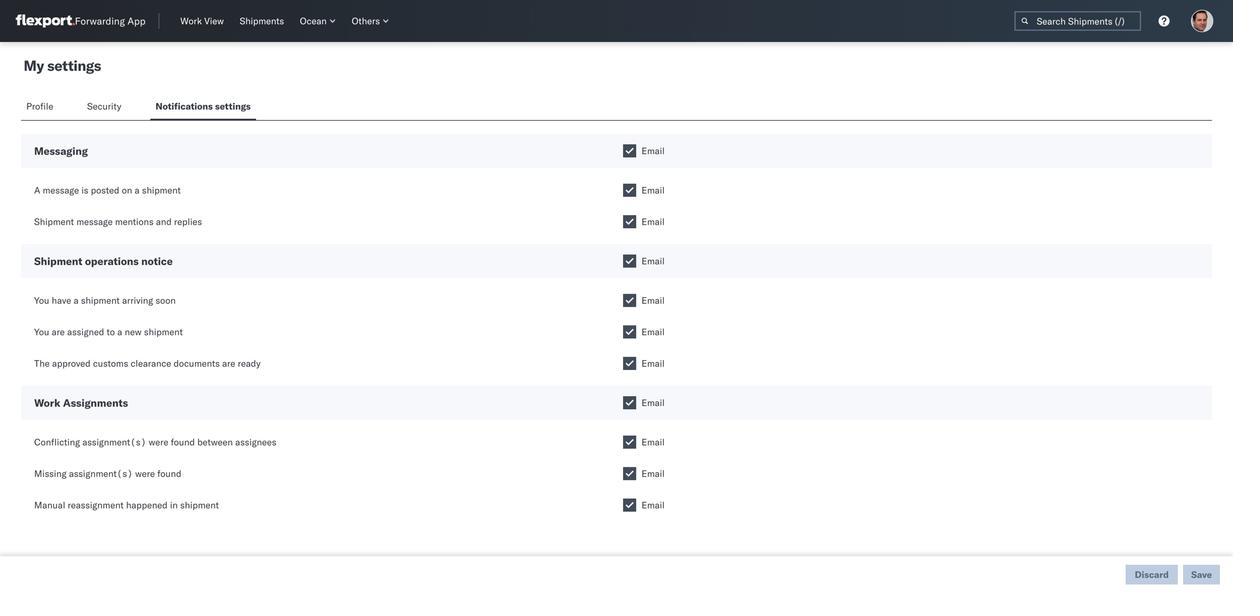 Task type: describe. For each thing, give the bounding box(es) containing it.
1 vertical spatial are
[[222, 358, 235, 369]]

missing
[[34, 468, 67, 480]]

conflicting assignment(s) were found between assignees
[[34, 437, 277, 448]]

profile button
[[21, 95, 61, 120]]

others
[[352, 15, 380, 27]]

found for conflicting assignment(s) were found between assignees
[[171, 437, 195, 448]]

security button
[[82, 95, 129, 120]]

in
[[170, 500, 178, 511]]

replies
[[174, 216, 202, 228]]

on
[[122, 185, 132, 196]]

shipment operations notice
[[34, 255, 173, 268]]

you are assigned to a new shipment
[[34, 326, 183, 338]]

missing assignment(s) were found
[[34, 468, 181, 480]]

security
[[87, 100, 121, 112]]

posted
[[91, 185, 119, 196]]

have
[[52, 295, 71, 306]]

my settings
[[24, 56, 101, 75]]

found for missing assignment(s) were found
[[157, 468, 181, 480]]

is
[[81, 185, 88, 196]]

new
[[125, 326, 142, 338]]

you for you are assigned to a new shipment
[[34, 326, 49, 338]]

forwarding
[[75, 15, 125, 27]]

email for a message is posted on a shipment
[[642, 185, 665, 196]]

ready
[[238, 358, 261, 369]]

approved
[[52, 358, 91, 369]]

shipment message mentions and replies
[[34, 216, 202, 228]]

shipment right new
[[144, 326, 183, 338]]

were for missing
[[135, 468, 155, 480]]

a message is posted on a shipment
[[34, 185, 181, 196]]

1 horizontal spatial a
[[117, 326, 122, 338]]

you have a shipment arriving soon
[[34, 295, 176, 306]]

a
[[34, 185, 40, 196]]

Search Shipments (/) text field
[[1015, 11, 1142, 31]]

assignments
[[63, 397, 128, 410]]

0 vertical spatial are
[[52, 326, 65, 338]]

work view
[[180, 15, 224, 27]]

email for shipment message mentions and replies
[[642, 216, 665, 228]]

notifications settings button
[[150, 95, 256, 120]]

message for a
[[43, 185, 79, 196]]

work view link
[[175, 12, 229, 30]]

notifications
[[156, 100, 213, 112]]

ocean button
[[295, 12, 341, 30]]

1 vertical spatial a
[[74, 295, 79, 306]]

shipment right in
[[180, 500, 219, 511]]

email for conflicting assignment(s) were found between assignees
[[642, 437, 665, 448]]

settings for my settings
[[47, 56, 101, 75]]

ocean
[[300, 15, 327, 27]]

email for the approved customs clearance documents are ready
[[642, 358, 665, 369]]

operations
[[85, 255, 139, 268]]

email for work assignments
[[642, 397, 665, 409]]

shipments
[[240, 15, 284, 27]]

2 horizontal spatial a
[[135, 185, 140, 196]]

shipment for shipment message mentions and replies
[[34, 216, 74, 228]]

conflicting
[[34, 437, 80, 448]]

email for you have a shipment arriving soon
[[642, 295, 665, 306]]

and
[[156, 216, 172, 228]]

documents
[[174, 358, 220, 369]]

shipment for shipment operations notice
[[34, 255, 82, 268]]

others button
[[347, 12, 395, 30]]

work assignments
[[34, 397, 128, 410]]



Task type: locate. For each thing, give the bounding box(es) containing it.
clearance
[[131, 358, 171, 369]]

1 vertical spatial found
[[157, 468, 181, 480]]

0 vertical spatial were
[[149, 437, 168, 448]]

2 email from the top
[[642, 185, 665, 196]]

app
[[128, 15, 146, 27]]

1 horizontal spatial are
[[222, 358, 235, 369]]

settings inside notifications settings button
[[215, 100, 251, 112]]

9 email from the top
[[642, 437, 665, 448]]

reassignment
[[68, 500, 124, 511]]

work down the at the bottom
[[34, 397, 60, 410]]

0 vertical spatial settings
[[47, 56, 101, 75]]

shipment
[[34, 216, 74, 228], [34, 255, 82, 268]]

shipment up and
[[142, 185, 181, 196]]

manual
[[34, 500, 65, 511]]

settings for notifications settings
[[215, 100, 251, 112]]

found
[[171, 437, 195, 448], [157, 468, 181, 480]]

1 horizontal spatial settings
[[215, 100, 251, 112]]

1 vertical spatial message
[[76, 216, 113, 228]]

0 vertical spatial a
[[135, 185, 140, 196]]

email
[[642, 145, 665, 157], [642, 185, 665, 196], [642, 216, 665, 228], [642, 256, 665, 267], [642, 295, 665, 306], [642, 326, 665, 338], [642, 358, 665, 369], [642, 397, 665, 409], [642, 437, 665, 448], [642, 468, 665, 480], [642, 500, 665, 511]]

0 horizontal spatial are
[[52, 326, 65, 338]]

the approved customs clearance documents are ready
[[34, 358, 261, 369]]

0 vertical spatial found
[[171, 437, 195, 448]]

2 shipment from the top
[[34, 255, 82, 268]]

shipment
[[142, 185, 181, 196], [81, 295, 120, 306], [144, 326, 183, 338], [180, 500, 219, 511]]

1 horizontal spatial work
[[180, 15, 202, 27]]

settings right notifications
[[215, 100, 251, 112]]

messaging
[[34, 145, 88, 158]]

a right have
[[74, 295, 79, 306]]

1 vertical spatial were
[[135, 468, 155, 480]]

you up the at the bottom
[[34, 326, 49, 338]]

view
[[204, 15, 224, 27]]

2 vertical spatial a
[[117, 326, 122, 338]]

1 vertical spatial shipment
[[34, 255, 82, 268]]

0 vertical spatial assignment(s)
[[82, 437, 146, 448]]

manual reassignment happened in shipment
[[34, 500, 219, 511]]

are left "ready"
[[222, 358, 235, 369]]

email for manual reassignment happened in shipment
[[642, 500, 665, 511]]

shipment up you are assigned to a new shipment
[[81, 295, 120, 306]]

6 email from the top
[[642, 326, 665, 338]]

assignees
[[235, 437, 277, 448]]

email for shipment operations notice
[[642, 256, 665, 267]]

shipment up have
[[34, 255, 82, 268]]

notifications settings
[[156, 100, 251, 112]]

settings right my
[[47, 56, 101, 75]]

were up 'happened'
[[135, 468, 155, 480]]

notice
[[141, 255, 173, 268]]

None checkbox
[[623, 145, 636, 158], [623, 255, 636, 268], [623, 294, 636, 307], [623, 357, 636, 370], [623, 397, 636, 410], [623, 436, 636, 449], [623, 468, 636, 481], [623, 499, 636, 512], [623, 145, 636, 158], [623, 255, 636, 268], [623, 294, 636, 307], [623, 357, 636, 370], [623, 397, 636, 410], [623, 436, 636, 449], [623, 468, 636, 481], [623, 499, 636, 512]]

were left between
[[149, 437, 168, 448]]

4 email from the top
[[642, 256, 665, 267]]

you left have
[[34, 295, 49, 306]]

1 email from the top
[[642, 145, 665, 157]]

the
[[34, 358, 50, 369]]

work for work assignments
[[34, 397, 60, 410]]

0 vertical spatial you
[[34, 295, 49, 306]]

0 horizontal spatial settings
[[47, 56, 101, 75]]

assigned
[[67, 326, 104, 338]]

10 email from the top
[[642, 468, 665, 480]]

assignment(s) up the missing assignment(s) were found
[[82, 437, 146, 448]]

0 vertical spatial message
[[43, 185, 79, 196]]

1 you from the top
[[34, 295, 49, 306]]

work left view
[[180, 15, 202, 27]]

soon
[[156, 295, 176, 306]]

happened
[[126, 500, 168, 511]]

shipment down a
[[34, 216, 74, 228]]

my
[[24, 56, 44, 75]]

found up in
[[157, 468, 181, 480]]

message
[[43, 185, 79, 196], [76, 216, 113, 228]]

1 vertical spatial you
[[34, 326, 49, 338]]

settings
[[47, 56, 101, 75], [215, 100, 251, 112]]

8 email from the top
[[642, 397, 665, 409]]

1 shipment from the top
[[34, 216, 74, 228]]

customs
[[93, 358, 128, 369]]

between
[[197, 437, 233, 448]]

3 email from the top
[[642, 216, 665, 228]]

forwarding app link
[[16, 14, 146, 28]]

email for messaging
[[642, 145, 665, 157]]

7 email from the top
[[642, 358, 665, 369]]

11 email from the top
[[642, 500, 665, 511]]

1 vertical spatial settings
[[215, 100, 251, 112]]

assignment(s) for missing
[[69, 468, 133, 480]]

work for work view
[[180, 15, 202, 27]]

assignment(s) for conflicting
[[82, 437, 146, 448]]

message for shipment
[[76, 216, 113, 228]]

are left assigned
[[52, 326, 65, 338]]

are
[[52, 326, 65, 338], [222, 358, 235, 369]]

forwarding app
[[75, 15, 146, 27]]

to
[[107, 326, 115, 338]]

0 horizontal spatial a
[[74, 295, 79, 306]]

were for conflicting
[[149, 437, 168, 448]]

a right to
[[117, 326, 122, 338]]

5 email from the top
[[642, 295, 665, 306]]

0 vertical spatial shipment
[[34, 216, 74, 228]]

message down the "is" on the left
[[76, 216, 113, 228]]

you for you have a shipment arriving soon
[[34, 295, 49, 306]]

mentions
[[115, 216, 154, 228]]

work
[[180, 15, 202, 27], [34, 397, 60, 410]]

2 you from the top
[[34, 326, 49, 338]]

email for you are assigned to a new shipment
[[642, 326, 665, 338]]

0 horizontal spatial work
[[34, 397, 60, 410]]

were
[[149, 437, 168, 448], [135, 468, 155, 480]]

shipments link
[[235, 12, 289, 30]]

found left between
[[171, 437, 195, 448]]

flexport. image
[[16, 14, 75, 28]]

assignment(s)
[[82, 437, 146, 448], [69, 468, 133, 480]]

email for missing assignment(s) were found
[[642, 468, 665, 480]]

profile
[[26, 100, 53, 112]]

0 vertical spatial work
[[180, 15, 202, 27]]

arriving
[[122, 295, 153, 306]]

assignment(s) up reassignment
[[69, 468, 133, 480]]

1 vertical spatial work
[[34, 397, 60, 410]]

a
[[135, 185, 140, 196], [74, 295, 79, 306], [117, 326, 122, 338]]

a right "on" at the top left of page
[[135, 185, 140, 196]]

None checkbox
[[623, 184, 636, 197], [623, 215, 636, 229], [623, 326, 636, 339], [623, 184, 636, 197], [623, 215, 636, 229], [623, 326, 636, 339]]

message right a
[[43, 185, 79, 196]]

1 vertical spatial assignment(s)
[[69, 468, 133, 480]]

you
[[34, 295, 49, 306], [34, 326, 49, 338]]



Task type: vqa. For each thing, say whether or not it's contained in the screenshot.
mentions
yes



